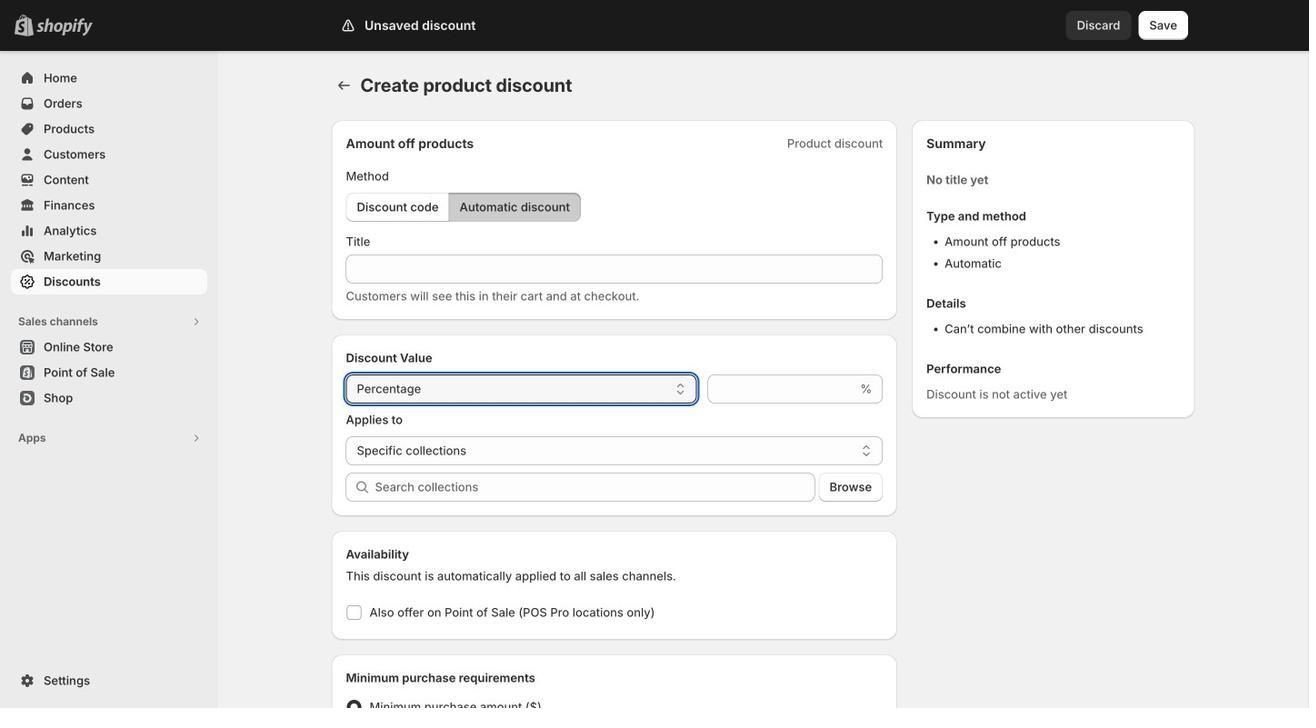 Task type: locate. For each thing, give the bounding box(es) containing it.
None text field
[[346, 255, 883, 284], [708, 375, 857, 404], [346, 255, 883, 284], [708, 375, 857, 404]]

Search collections text field
[[375, 473, 815, 502]]

shopify image
[[36, 18, 93, 36]]



Task type: vqa. For each thing, say whether or not it's contained in the screenshot.
Charms within chico's charms 24624a-3.myshopify.com
no



